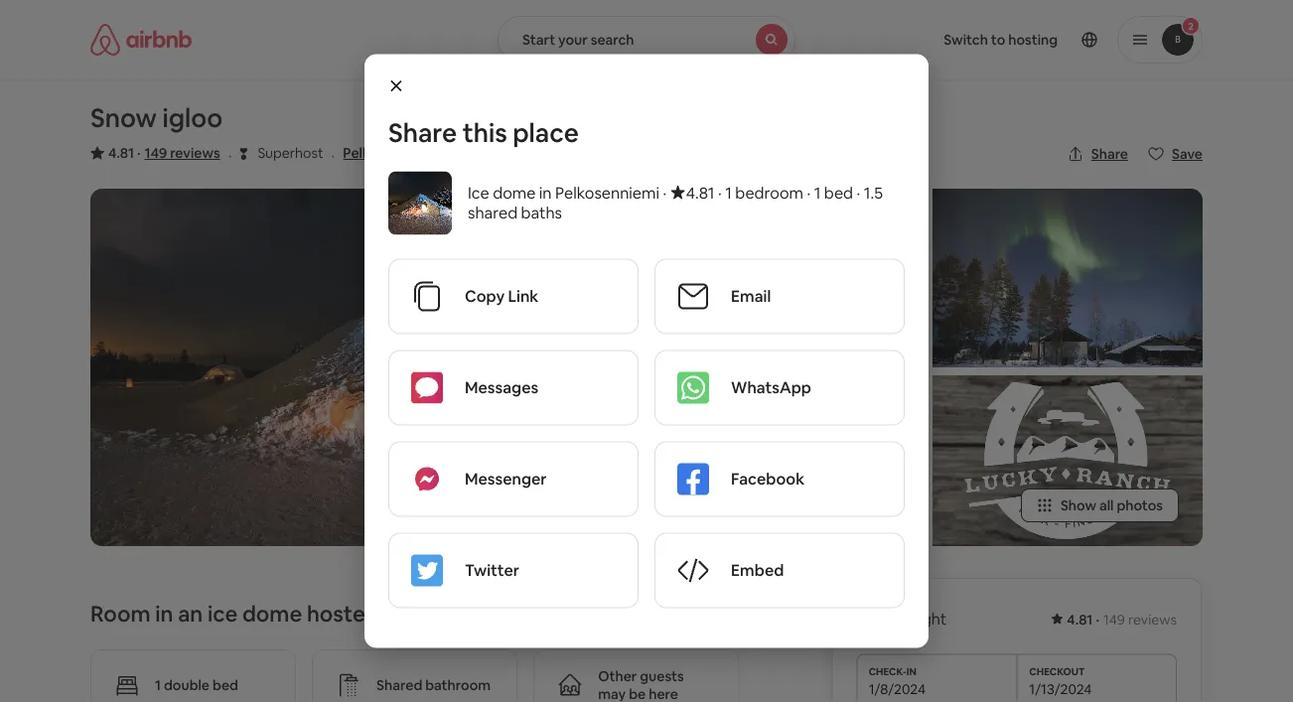 Task type: locate. For each thing, give the bounding box(es) containing it.
4.81 up 1/13/2024 at the bottom
[[1067, 611, 1093, 629]]

share inside button
[[1091, 145, 1128, 163]]

1 right 'bedroom'
[[814, 183, 821, 203]]

dome
[[493, 183, 536, 203], [242, 600, 302, 628]]

ice
[[208, 600, 238, 628]]

share this place
[[388, 116, 579, 149]]

other
[[598, 668, 637, 686]]

reviews
[[170, 144, 220, 162], [1128, 611, 1177, 629]]

0 horizontal spatial 149
[[145, 144, 167, 162]]

in left an on the bottom of the page
[[155, 600, 173, 628]]

1 double bed
[[155, 677, 238, 694]]

1 horizontal spatial in
[[539, 183, 552, 203]]

0 horizontal spatial reviews
[[170, 144, 220, 162]]

0 vertical spatial 149
[[145, 144, 167, 162]]

show all photos
[[1061, 497, 1163, 515]]

embed
[[731, 560, 784, 581]]

welcome image
[[933, 376, 1203, 546]]

embed button
[[656, 534, 904, 607]]

be
[[629, 686, 646, 702]]

1 horizontal spatial bed
[[824, 183, 853, 203]]

shared
[[468, 203, 518, 223]]

antti image
[[700, 594, 739, 634]]

night
[[909, 609, 947, 629]]

4.81
[[108, 144, 134, 162], [1067, 611, 1093, 629]]

share inside 'dialog'
[[388, 116, 457, 149]]

1 vertical spatial in
[[155, 600, 173, 628]]

start
[[522, 31, 555, 49]]

twitter
[[465, 560, 519, 581]]

1/8/2024
[[869, 680, 926, 698]]

·
[[137, 144, 141, 162], [228, 145, 232, 165], [331, 145, 335, 165], [663, 183, 667, 203], [718, 183, 722, 203], [807, 183, 811, 203], [857, 183, 860, 203], [1096, 611, 1099, 629]]

1 vertical spatial bed
[[213, 677, 238, 694]]

bed
[[824, 183, 853, 203], [213, 677, 238, 694]]

1 horizontal spatial reviews
[[1128, 611, 1177, 629]]

save button
[[1140, 137, 1211, 171]]

dome right ice at the left
[[493, 183, 536, 203]]

twitter link
[[389, 534, 638, 607]]

place
[[513, 116, 579, 149]]

pelkosenniemi,
[[343, 144, 440, 162]]

Start your search search field
[[498, 16, 796, 64]]

1 horizontal spatial share
[[1091, 145, 1128, 163]]

󰀃
[[240, 144, 247, 162]]

149
[[145, 144, 167, 162], [1103, 611, 1125, 629]]

ice dome in pelkosenniemi · ★4.81 · 1 bedroom · 1 bed · 1.5 shared baths
[[468, 183, 883, 223]]

whatsapp
[[731, 377, 811, 398]]

in inside the ice dome in pelkosenniemi · ★4.81 · 1 bedroom · 1 bed · 1.5 shared baths
[[539, 183, 552, 203]]

show all photos button
[[1021, 489, 1179, 523]]

finland
[[443, 144, 490, 162]]

whatsapp link
[[656, 351, 904, 425]]

messenger link
[[389, 442, 638, 516]]

4.81 down snow
[[108, 144, 134, 162]]

bed right double
[[213, 677, 238, 694]]

copy link button
[[389, 260, 638, 333]]

· inside · pelkosenniemi, finland
[[331, 145, 335, 165]]

4.81 · 149 reviews down snow igloo
[[108, 144, 220, 162]]

1 left double
[[155, 677, 161, 694]]

0 horizontal spatial snow igloo image
[[90, 189, 647, 546]]

0 vertical spatial in
[[539, 183, 552, 203]]

0 horizontal spatial bed
[[213, 677, 238, 694]]

bathroom
[[425, 677, 491, 694]]

1 horizontal spatial 4.81
[[1067, 611, 1093, 629]]

guests
[[640, 668, 684, 686]]

ice
[[468, 183, 489, 203]]

1 horizontal spatial snow igloo image
[[655, 189, 925, 368]]

4.81 · 149 reviews
[[108, 144, 220, 162], [1067, 611, 1177, 629]]

1 vertical spatial 4.81
[[1067, 611, 1093, 629]]

1 horizontal spatial 4.81 · 149 reviews
[[1067, 611, 1177, 629]]

1 vertical spatial 4.81 · 149 reviews
[[1067, 611, 1177, 629]]

bed inside the ice dome in pelkosenniemi · ★4.81 · 1 bedroom · 1 bed · 1.5 shared baths
[[824, 183, 853, 203]]

bed left 1.5
[[824, 183, 853, 203]]

in right shared
[[539, 183, 552, 203]]

email
[[731, 286, 771, 306]]

in
[[539, 183, 552, 203], [155, 600, 173, 628]]

messenger
[[465, 469, 547, 489]]

0 vertical spatial reviews
[[170, 144, 220, 162]]

1 vertical spatial 149
[[1103, 611, 1125, 629]]

room in an ice dome hosted by antti
[[90, 600, 466, 628]]

facebook
[[731, 469, 805, 489]]

0 horizontal spatial share
[[388, 116, 457, 149]]

1
[[725, 183, 732, 203], [814, 183, 821, 203], [155, 677, 161, 694]]

0 vertical spatial bed
[[824, 183, 853, 203]]

room
[[90, 600, 151, 628]]

snow igloo image
[[90, 189, 647, 546], [655, 189, 925, 368]]

0 vertical spatial 4.81
[[108, 144, 134, 162]]

1 vertical spatial dome
[[242, 600, 302, 628]]

dome right ice
[[242, 600, 302, 628]]

0 vertical spatial dome
[[493, 183, 536, 203]]

superhost
[[258, 144, 323, 162]]

0 horizontal spatial 4.81 · 149 reviews
[[108, 144, 220, 162]]

this
[[462, 116, 507, 149]]

1 right ★4.81
[[725, 183, 732, 203]]

$159
[[857, 603, 904, 631]]

email link
[[656, 260, 904, 333]]

4.81 · 149 reviews up 1/13/2024 at the bottom
[[1067, 611, 1177, 629]]

pelkosenniemi, finland button
[[343, 141, 490, 165]]

1 horizontal spatial dome
[[493, 183, 536, 203]]

share
[[388, 116, 457, 149], [1091, 145, 1128, 163]]



Task type: vqa. For each thing, say whether or not it's contained in the screenshot.
,
no



Task type: describe. For each thing, give the bounding box(es) containing it.
share dialog
[[365, 54, 929, 648]]

copy
[[465, 286, 505, 306]]

baths
[[521, 203, 562, 223]]

0 horizontal spatial 1
[[155, 677, 161, 694]]

messages
[[465, 377, 539, 398]]

igloo
[[162, 101, 223, 135]]

here
[[649, 686, 678, 702]]

snow igloo
[[90, 101, 223, 135]]

0 horizontal spatial dome
[[242, 600, 302, 628]]

share for share this place
[[388, 116, 457, 149]]

lucky ranch is good place to spot lights image
[[933, 189, 1203, 368]]

facebook link
[[656, 442, 904, 516]]

0 horizontal spatial 4.81
[[108, 144, 134, 162]]

may
[[598, 686, 626, 702]]

1/13/2024
[[1029, 680, 1092, 698]]

1.5
[[864, 183, 883, 203]]

hosted
[[307, 600, 379, 628]]

shared bathroom
[[377, 677, 491, 694]]

★4.81
[[670, 183, 715, 203]]

1 vertical spatial reviews
[[1128, 611, 1177, 629]]

1 snow igloo image from the left
[[90, 189, 647, 546]]

1 horizontal spatial 1
[[725, 183, 732, 203]]

share for share
[[1091, 145, 1128, 163]]

copy link
[[465, 286, 539, 306]]

photos
[[1117, 497, 1163, 515]]

other guests may be here
[[598, 668, 684, 702]]

by
[[384, 600, 409, 628]]

antti
[[414, 600, 466, 628]]

show
[[1061, 497, 1097, 515]]

search
[[591, 31, 634, 49]]

149 reviews button
[[145, 143, 220, 163]]

antti image
[[700, 594, 739, 634]]

warm sleeping bags image
[[655, 376, 925, 546]]

your
[[558, 31, 588, 49]]

bedroom
[[735, 183, 804, 203]]

· pelkosenniemi, finland
[[331, 144, 490, 165]]

snow
[[90, 101, 157, 135]]

1 horizontal spatial 149
[[1103, 611, 1125, 629]]

shared
[[377, 677, 422, 694]]

an
[[178, 600, 203, 628]]

0 horizontal spatial in
[[155, 600, 173, 628]]

$159 night
[[857, 603, 947, 631]]

profile element
[[819, 0, 1203, 79]]

2 horizontal spatial 1
[[814, 183, 821, 203]]

start your search button
[[498, 16, 796, 64]]

messages link
[[389, 351, 638, 425]]

pelkosenniemi
[[555, 183, 659, 203]]

double
[[164, 677, 210, 694]]

save
[[1172, 145, 1203, 163]]

link
[[508, 286, 539, 306]]

all
[[1099, 497, 1114, 515]]

share button
[[1060, 137, 1136, 171]]

2 snow igloo image from the left
[[655, 189, 925, 368]]

dome inside the ice dome in pelkosenniemi · ★4.81 · 1 bedroom · 1 bed · 1.5 shared baths
[[493, 183, 536, 203]]

start your search
[[522, 31, 634, 49]]

0 vertical spatial 4.81 · 149 reviews
[[108, 144, 220, 162]]



